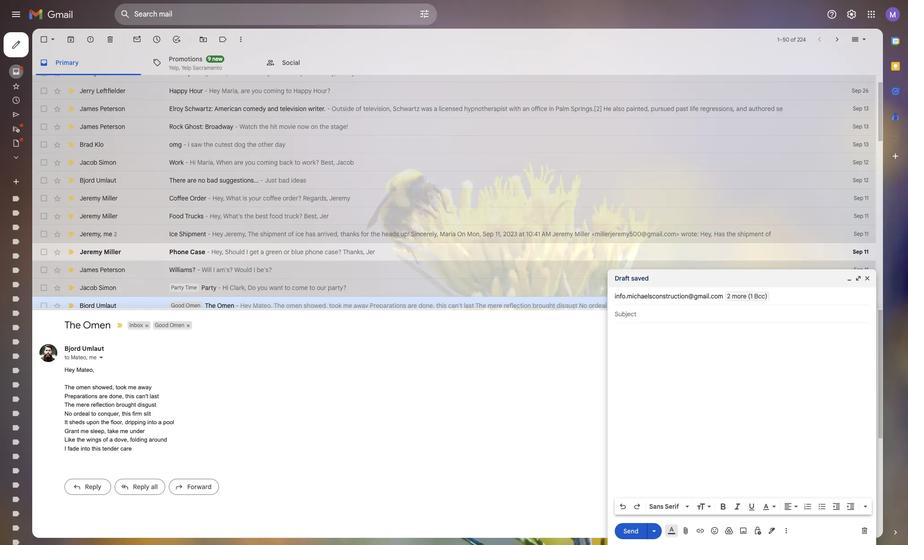 Task type: vqa. For each thing, say whether or not it's contained in the screenshot.
first shipment from left
yes



Task type: describe. For each thing, give the bounding box(es) containing it.
last inside row
[[464, 302, 474, 310]]

the left hit
[[259, 123, 269, 131]]

gmail image
[[29, 5, 78, 23]]

2 vertical spatial umlaut
[[82, 345, 104, 353]]

miller for coffee order - hey, what is your coffee order? regards, jeremy
[[102, 194, 118, 203]]

green
[[266, 248, 282, 256]]

1 shipment from the left
[[260, 230, 287, 238]]

the up the "sleep,"
[[101, 420, 109, 426]]

sep for hey jeremy, the shipment of ice has arrived, thanks for the heads up! sincerely, maria on mon, sep 11, 2023 at 10:41 am jeremy miller <millerjeremy500@gmail.com> wrote: hey, has the shipment of
[[854, 231, 864, 237]]

sep for hey maria, are you coming to happy hour?
[[853, 87, 862, 94]]

primary
[[56, 58, 79, 67]]

rock ghost: broadway - watch the hit movie now on the stage!
[[169, 123, 348, 131]]

insert emoji ‪(⌘⇧2)‬ image
[[711, 527, 720, 536]]

dog
[[234, 141, 246, 149]]

omen for the omen
[[83, 320, 111, 332]]

1 vertical spatial mateo,
[[77, 367, 94, 374]]

the left 'best'
[[245, 212, 254, 220]]

formatting options toolbar
[[615, 499, 872, 515]]

hey down 'mateo'
[[65, 367, 75, 374]]

ideas
[[291, 177, 306, 185]]

attach files image
[[682, 527, 691, 536]]

sep for hi maria, when are you coming back to work? best, jacob
[[854, 159, 863, 166]]

more image
[[237, 35, 246, 44]]

wrote:
[[682, 230, 699, 238]]

regards,
[[303, 194, 328, 203]]

coffee
[[263, 194, 281, 203]]

an
[[523, 105, 530, 113]]

info.michaelsconstruction@gmail.com 2 more (1 bcc)
[[615, 293, 768, 301]]

bcc)
[[755, 293, 768, 301]]

brad klo
[[80, 141, 104, 149]]

12 for there are no bad suggestions... - just bad ideas
[[864, 177, 869, 184]]

will
[[202, 266, 212, 274]]

rock
[[169, 123, 183, 131]]

mere inside the omen showed, took me away preparations are done, this can't last the mere reflection brought disgust no ordeal to conquer, this firm slit it sheds upon the floor, dripping into a pool grant me sleep, take me under like the wings of a dove, folding around i fade into this tender care
[[76, 402, 89, 409]]

around
[[149, 437, 167, 444]]

10:41
[[527, 230, 541, 238]]

more send options image
[[650, 527, 659, 536]]

sep 11 for jeremy
[[854, 195, 869, 202]]

sep for just bad ideas
[[854, 177, 863, 184]]

you for when
[[245, 159, 255, 167]]

schwartz:
[[185, 105, 213, 113]]

you for maria,
[[252, 87, 262, 95]]

fade
[[68, 446, 79, 452]]

jacob for sep 12
[[80, 159, 97, 167]]

james for williams? - will i am's? would i be's?
[[80, 266, 98, 274]]

took inside row
[[329, 302, 342, 310]]

- right trucks
[[205, 212, 208, 220]]

hey, left has
[[701, 230, 713, 238]]

the omen main content
[[32, 29, 884, 546]]

older image
[[833, 35, 842, 44]]

sep 11 for jer
[[854, 213, 869, 220]]

happy hour - hey maria, are you coming to happy hour?
[[169, 87, 331, 95]]

primary tab
[[32, 50, 145, 75]]

there are no bad suggestions... - just bad ideas
[[169, 177, 306, 185]]

redo ‪(⌘y)‬ image
[[633, 503, 642, 512]]

- right case
[[207, 248, 210, 256]]

- down clark,
[[236, 302, 239, 310]]

tab list containing promotions
[[32, 50, 884, 75]]

draft saved
[[615, 275, 649, 283]]

james peterson for williams?
[[80, 266, 125, 274]]

best
[[256, 212, 268, 220]]

are inside the omen showed, took me away preparations are done, this can't last the mere reflection brought disgust no ordeal to conquer, this firm slit it sheds upon the floor, dripping into a pool grant me sleep, take me under like the wings of a dove, folding around i fade into this tender care
[[99, 393, 108, 400]]

makeup?
[[282, 69, 308, 77]]

0 horizontal spatial jer
[[320, 212, 329, 220]]

disgust inside row
[[557, 302, 578, 310]]

makeup
[[169, 69, 192, 77]]

umlaut for sep 12
[[96, 177, 116, 185]]

arrived,
[[317, 230, 339, 238]]

0 vertical spatial sincerely,
[[309, 69, 336, 77]]

2 vertical spatial you
[[258, 284, 268, 292]]

palm
[[556, 105, 570, 113]]

james peterson for rock ghost: broadway
[[80, 123, 125, 131]]

1 vertical spatial ,
[[86, 355, 88, 361]]

like
[[65, 437, 75, 444]]

can't inside row
[[449, 302, 463, 310]]

mateo, inside row
[[253, 302, 273, 310]]

9 row from the top
[[32, 207, 877, 225]]

tender
[[102, 446, 119, 452]]

maria
[[440, 230, 456, 238]]

he
[[604, 105, 612, 113]]

numbered list ‪(⌘⇧7)‬ image
[[804, 503, 813, 512]]

1 vertical spatial maria,
[[222, 87, 239, 95]]

sep for hey, should i get a green or blue phone case? thanks, jer
[[853, 249, 863, 255]]

insert photo image
[[739, 527, 748, 536]]

i left be's?
[[254, 266, 255, 274]]

preparations inside row
[[370, 302, 406, 310]]

2 shipment from the left
[[738, 230, 764, 238]]

miller for food trucks - hey, what's the best food truck? best, jer
[[102, 212, 118, 220]]

Subject field
[[615, 310, 870, 319]]

6 row from the top
[[32, 154, 877, 172]]

or
[[284, 248, 290, 256]]

<millerjeremy500@gmail.com>
[[592, 230, 680, 238]]

upon inside the omen showed, took me away preparations are done, this can't last the mere reflection brought disgust no ordeal to conquer, this firm slit it sheds upon the floor, dripping into a pool grant me sleep, take me under like the wings of a dove, folding around i fade into this tender care
[[87, 420, 100, 426]]

9
[[208, 55, 211, 62]]

support image
[[827, 9, 838, 20]]

jeremy miller for phone case
[[80, 248, 121, 256]]

hour
[[189, 87, 203, 95]]

bjord for sep 12
[[80, 177, 95, 185]]

disgust inside the omen showed, took me away preparations are done, this can't last the mere reflection brought disgust no ordeal to conquer, this firm slit it sheds upon the floor, dripping into a pool grant me sleep, take me under like the wings of a dove, folding around i fade into this tender care
[[138, 402, 156, 409]]

folding
[[130, 437, 147, 444]]

bjord umlaut for sep 4
[[80, 302, 116, 310]]

important according to google magic. switch
[[115, 321, 124, 330]]

painted,
[[627, 105, 650, 113]]

omen down clark,
[[217, 302, 234, 310]]

makeup - hey maria, can i borrow your makeup? sincerely, sunny
[[169, 69, 355, 77]]

2 and from the left
[[737, 105, 748, 113]]

the down info.michaelsconstruction@gmail.com 2 more (1 bcc)
[[717, 302, 727, 310]]

cutest
[[215, 141, 233, 149]]

oct
[[857, 69, 866, 76]]

- right makeup on the left top of page
[[194, 69, 196, 77]]

0 vertical spatial 1
[[778, 36, 780, 43]]

it inside the omen showed, took me away preparations are done, this can't last the mere reflection brought disgust no ordeal to conquer, this firm slit it sheds upon the floor, dripping into a pool grant me sleep, take me under like the wings of a dove, folding around i fade into this tender care
[[65, 420, 68, 426]]

2 vertical spatial bjord
[[65, 345, 81, 353]]

- left i at top left
[[184, 141, 186, 149]]

0 vertical spatial sheds
[[683, 302, 700, 310]]

good for good omen
[[155, 322, 169, 329]]

draft
[[615, 275, 630, 283]]

2023
[[504, 230, 518, 238]]

get
[[250, 248, 259, 256]]

hey mateo,
[[65, 367, 94, 374]]

floor, inside the omen showed, took me away preparations are done, this can't last the mere reflection brought disgust no ordeal to conquer, this firm slit it sheds upon the floor, dripping into a pool grant me sleep, take me under like the wings of a dove, folding around i fade into this tender care
[[111, 420, 123, 426]]

- right 'hour'
[[205, 87, 208, 95]]

life
[[691, 105, 699, 113]]

11 for arrived,
[[865, 231, 869, 237]]

saw
[[191, 141, 202, 149]]

omen inside the omen showed, took me away preparations are done, this can't last the mere reflection brought disgust no ordeal to conquer, this firm slit it sheds upon the floor, dripping into a pool grant me sleep, take me under like the wings of a dove, folding around i fade into this tender care
[[76, 385, 91, 391]]

1 horizontal spatial your
[[268, 69, 280, 77]]

2 inside jeremy , me 2
[[114, 231, 117, 238]]

insert files using drive image
[[725, 527, 734, 536]]

firm inside the omen showed, took me away preparations are done, this can't last the mere reflection brought disgust no ordeal to conquer, this firm slit it sheds upon the floor, dripping into a pool grant me sleep, take me under like the wings of a dove, folding around i fade into this tender care
[[133, 411, 142, 418]]

13 for stage!
[[864, 123, 869, 130]]

9 new
[[208, 55, 223, 62]]

3 sep 13 from the top
[[854, 141, 869, 148]]

i left get
[[247, 248, 248, 256]]

1 50 of 224
[[778, 36, 807, 43]]

back
[[280, 159, 293, 167]]

i right can
[[243, 69, 244, 77]]

bjord umlaut for sep 12
[[80, 177, 116, 185]]

away inside the omen showed, took me away preparations are done, this can't last the mere reflection brought disgust no ordeal to conquer, this firm slit it sheds upon the floor, dripping into a pool grant me sleep, take me under like the wings of a dove, folding around i fade into this tender care
[[138, 385, 152, 391]]

0 horizontal spatial best,
[[304, 212, 319, 220]]

williams? - will i am's? would i be's?
[[169, 266, 272, 274]]

the right "like"
[[77, 437, 85, 444]]

thanks
[[341, 230, 360, 238]]

reply all
[[133, 483, 158, 491]]

draft saved dialog
[[608, 270, 877, 546]]

1 vertical spatial hi
[[223, 284, 229, 292]]

the omen showed, took me away preparations are done, this can't last the mere reflection brought disgust no ordeal to conquer, this firm slit it sheds upon the floor, dripping into a pool grant me sleep, take me under like the wings of a dove, folding around i fade into this tender care
[[65, 385, 174, 452]]

no inside the omen showed, took me away preparations are done, this can't last the mere reflection brought disgust no ordeal to conquer, this firm slit it sheds upon the floor, dripping into a pool grant me sleep, take me under like the wings of a dove, folding around i fade into this tender care
[[65, 411, 72, 418]]

in
[[549, 105, 554, 113]]

hour?
[[314, 87, 331, 95]]

jeremy miller for coffee order
[[80, 194, 118, 203]]

2 vertical spatial bjord umlaut
[[65, 345, 104, 353]]

broadway
[[205, 123, 233, 131]]

showed, inside the omen showed, took me away preparations are done, this can't last the mere reflection brought disgust no ordeal to conquer, this firm slit it sheds upon the floor, dripping into a pool grant me sleep, take me under like the wings of a dove, folding around i fade into this tender care
[[92, 385, 114, 391]]

8 row from the top
[[32, 190, 877, 207]]

ghost:
[[185, 123, 204, 131]]

1 sunny from the left
[[80, 69, 97, 77]]

1 bad from the left
[[207, 177, 218, 185]]

brad
[[80, 141, 93, 149]]

social tab
[[259, 50, 372, 75]]

omg - i saw the cutest dog the other day
[[169, 141, 286, 149]]

sans serif
[[650, 503, 679, 511]]

promotions
[[169, 55, 203, 63]]

row containing jerry leftfielder
[[32, 82, 877, 100]]

food trucks - hey, what's the best food truck? best, jer
[[169, 212, 329, 220]]

jacob for sep 4
[[80, 284, 97, 292]]

am's?
[[217, 266, 233, 274]]

more options image
[[784, 527, 790, 536]]

no
[[198, 177, 205, 185]]

2 inside draft saved dialog
[[728, 293, 731, 301]]

undo ‪(⌘z)‬ image
[[619, 503, 628, 512]]

dripping inside the omen showed, took me away preparations are done, this can't last the mere reflection brought disgust no ordeal to conquer, this firm slit it sheds upon the floor, dripping into a pool grant me sleep, take me under like the wings of a dove, folding around i fade into this tender care
[[125, 420, 146, 426]]

slit inside row
[[667, 302, 676, 310]]

peterson for elroy
[[100, 105, 125, 113]]

miller for phone case - hey, should i get a green or blue phone case? thanks, jer
[[104, 248, 121, 256]]

preparations inside the omen showed, took me away preparations are done, this can't last the mere reflection brought disgust no ordeal to conquer, this firm slit it sheds upon the floor, dripping into a pool grant me sleep, take me under like the wings of a dove, folding around i fade into this tender care
[[65, 393, 98, 400]]

good omen the omen - hey mateo, the omen showed, took me away preparations are done, this can't last the mere reflection brought disgust no ordeal to conquer, this firm slit it sheds upon the floor, dripping into a
[[171, 302, 785, 310]]

- down williams? - will i am's? would i be's?
[[218, 284, 221, 292]]

of inside the omen showed, took me away preparations are done, this can't last the mere reflection brought disgust no ordeal to conquer, this firm slit it sheds upon the floor, dripping into a pool grant me sleep, take me under like the wings of a dove, folding around i fade into this tender care
[[103, 437, 108, 444]]

blue
[[292, 248, 304, 256]]

omen for good omen the omen - hey mateo, the omen showed, took me away preparations are done, this can't last the mere reflection brought disgust no ordeal to conquer, this firm slit it sheds upon the floor, dripping into a
[[186, 302, 201, 309]]

row containing brad klo
[[32, 136, 877, 154]]

hey, for hey, what's the best food truck? best, jer
[[210, 212, 222, 220]]

to inside the omen showed, took me away preparations are done, this can't last the mere reflection brought disgust no ordeal to conquer, this firm slit it sheds upon the floor, dripping into a pool grant me sleep, take me under like the wings of a dove, folding around i fade into this tender care
[[91, 411, 96, 418]]

1 horizontal spatial upon
[[701, 302, 716, 310]]

movie
[[279, 123, 296, 131]]

- right "order"
[[208, 194, 211, 203]]

delete image
[[106, 35, 115, 44]]

i right will
[[213, 266, 215, 274]]

toggle confidential mode image
[[754, 527, 763, 536]]

jeremy miller for food trucks
[[80, 212, 118, 220]]

can
[[230, 69, 241, 77]]

comedy
[[243, 105, 266, 113]]

1 vertical spatial into
[[147, 420, 157, 426]]

phone case - hey, should i get a green or blue phone case? thanks, jer
[[169, 248, 375, 256]]

14 row from the top
[[32, 297, 877, 315]]

send button
[[615, 524, 648, 540]]

james peterson for elroy schwartz: american comedy and television writer.
[[80, 105, 125, 113]]

elroy schwartz: american comedy and television writer. - outside of television, schwartz was a licensed hypnotherapist with an office in palm springs.[2] he also painted, pursued past life regressions, and authored se
[[169, 105, 783, 113]]

the right the 'on'
[[320, 123, 329, 131]]

peterson for williams?
[[100, 266, 125, 274]]

jacob right work?
[[337, 159, 354, 167]]

want
[[269, 284, 283, 292]]

suggestions...
[[220, 177, 259, 185]]

sep for watch the hit movie now on the stage!
[[854, 123, 863, 130]]

sep 12 for work - hi maria, when are you coming back to work? best, jacob
[[854, 159, 869, 166]]

sep 13 for stage!
[[854, 123, 869, 130]]

the right has
[[727, 230, 736, 238]]

info.michaelsconstruction@gmail.com
[[615, 293, 724, 301]]

0 vertical spatial best,
[[321, 159, 335, 167]]

at
[[519, 230, 525, 238]]



Task type: locate. For each thing, give the bounding box(es) containing it.
coming
[[264, 87, 285, 95], [257, 159, 278, 167]]

promotions, 9 new messages, tab
[[146, 50, 259, 75]]

0 vertical spatial upon
[[701, 302, 716, 310]]

1 right oct
[[867, 69, 869, 76]]

ice shipment - hey jeremy, the shipment of ice has arrived, thanks for the heads up! sincerely, maria on mon, sep 11, 2023 at 10:41 am jeremy miller <millerjeremy500@gmail.com> wrote: hey, has the shipment of
[[169, 230, 772, 238]]

11 row from the top
[[32, 243, 877, 261]]

0 horizontal spatial conquer,
[[98, 411, 120, 418]]

reflection
[[504, 302, 531, 310], [91, 402, 115, 409]]

indent more ‪(⌘])‬ image
[[847, 503, 856, 512]]

None checkbox
[[39, 35, 48, 44], [39, 158, 48, 167], [39, 194, 48, 203], [39, 248, 48, 257], [39, 266, 48, 275], [39, 302, 48, 311], [39, 35, 48, 44], [39, 158, 48, 167], [39, 194, 48, 203], [39, 248, 48, 257], [39, 266, 48, 275], [39, 302, 48, 311]]

thanks,
[[343, 248, 365, 256]]

3 jeremy miller from the top
[[80, 248, 121, 256]]

floor, down more
[[728, 302, 743, 310]]

1 vertical spatial jacob simon
[[80, 284, 116, 292]]

navigation
[[0, 29, 108, 546]]

side
[[99, 69, 111, 77]]

bad
[[207, 177, 218, 185], [279, 177, 290, 185]]

2 sep 4 from the top
[[855, 302, 869, 309]]

13 for schwartz
[[864, 105, 869, 112]]

12 for work - hi maria, when are you coming back to work? best, jacob
[[864, 159, 869, 166]]

1 vertical spatial no
[[65, 411, 72, 418]]

1 james from the top
[[80, 105, 98, 113]]

2 4 from the top
[[866, 302, 869, 309]]

jeremy,
[[225, 230, 247, 238]]

reply all link
[[115, 479, 165, 495]]

26
[[863, 87, 869, 94]]

1 horizontal spatial hi
[[223, 284, 229, 292]]

clark,
[[230, 284, 246, 292]]

2 vertical spatial 13
[[864, 141, 869, 148]]

0 horizontal spatial done,
[[109, 393, 124, 400]]

0 vertical spatial 13
[[864, 105, 869, 112]]

1 vertical spatial omen
[[76, 385, 91, 391]]

0 vertical spatial can't
[[449, 302, 463, 310]]

leftfielder
[[96, 87, 126, 95]]

sep for hey, what is your coffee order? regards, jeremy
[[854, 195, 864, 202]]

mateo, down the party time party - hi clark, do you want to come to our party?
[[253, 302, 273, 310]]

hi right work
[[190, 159, 196, 167]]

day
[[275, 141, 286, 149]]

was
[[421, 105, 433, 113]]

your right the borrow
[[268, 69, 280, 77]]

conquer, inside the omen showed, took me away preparations are done, this can't last the mere reflection brought disgust no ordeal to conquer, this firm slit it sheds upon the floor, dripping into a pool grant me sleep, take me under like the wings of a dove, folding around i fade into this tender care
[[98, 411, 120, 418]]

1 vertical spatial sheds
[[69, 420, 85, 426]]

umlaut up important according to google magic. switch
[[96, 302, 116, 310]]

james for rock ghost: broadway - watch the hit movie now on the stage!
[[80, 123, 98, 131]]

to mateo , me
[[65, 355, 97, 361]]

2 jacob simon from the top
[[80, 284, 116, 292]]

done,
[[419, 302, 435, 310], [109, 393, 124, 400]]

bulleted list ‪(⌘⇧8)‬ image
[[818, 503, 827, 512]]

omen inside row
[[286, 302, 302, 310]]

1 horizontal spatial ,
[[100, 230, 102, 238]]

0 horizontal spatial sunny
[[80, 69, 97, 77]]

1 peterson from the top
[[100, 105, 125, 113]]

jerry
[[80, 87, 95, 95]]

omen for good omen
[[170, 322, 184, 329]]

1 vertical spatial brought
[[116, 402, 136, 409]]

sincerely, right "up!"
[[411, 230, 439, 238]]

sep for i saw the cutest dog the other day
[[854, 141, 863, 148]]

best, right the truck?
[[304, 212, 319, 220]]

None checkbox
[[39, 69, 48, 78], [39, 86, 48, 95], [39, 104, 48, 113], [39, 122, 48, 131], [39, 140, 48, 149], [39, 176, 48, 185], [39, 212, 48, 221], [39, 230, 48, 239], [39, 284, 48, 293], [39, 69, 48, 78], [39, 86, 48, 95], [39, 104, 48, 113], [39, 122, 48, 131], [39, 140, 48, 149], [39, 176, 48, 185], [39, 212, 48, 221], [39, 230, 48, 239], [39, 284, 48, 293]]

american
[[215, 105, 242, 113]]

2 jeremy miller from the top
[[80, 212, 118, 220]]

0 horizontal spatial can't
[[136, 393, 148, 400]]

simon for sep 12
[[99, 159, 116, 167]]

reply
[[85, 483, 101, 491], [133, 483, 149, 491]]

peterson for rock
[[100, 123, 125, 131]]

firm down info.michaelsconstruction@gmail.com
[[654, 302, 666, 310]]

you right do
[[258, 284, 268, 292]]

office
[[532, 105, 548, 113]]

omen left important according to google magic. switch
[[83, 320, 111, 332]]

row containing sunny side
[[32, 64, 877, 82]]

1 horizontal spatial shipment
[[738, 230, 764, 238]]

1 vertical spatial coming
[[257, 159, 278, 167]]

0 vertical spatial umlaut
[[96, 177, 116, 185]]

1 vertical spatial it
[[65, 420, 68, 426]]

dripping inside row
[[744, 302, 768, 310]]

1 reply from the left
[[85, 483, 101, 491]]

coming for to
[[264, 87, 285, 95]]

1 vertical spatial sep 4
[[855, 302, 869, 309]]

sunny side
[[80, 69, 111, 77]]

1 horizontal spatial ordeal
[[589, 302, 607, 310]]

0 vertical spatial slit
[[667, 302, 676, 310]]

4
[[866, 285, 869, 291], [866, 302, 869, 309]]

good inside good omen the omen - hey mateo, the omen showed, took me away preparations are done, this can't last the mere reflection brought disgust no ordeal to conquer, this firm slit it sheds upon the floor, dripping into a
[[171, 302, 185, 309]]

10 row from the top
[[32, 225, 877, 243]]

1 4 from the top
[[866, 285, 869, 291]]

bad right no
[[207, 177, 218, 185]]

omen
[[217, 302, 234, 310], [186, 302, 201, 309], [83, 320, 111, 332], [170, 322, 184, 329]]

upon up the "sleep,"
[[87, 420, 100, 426]]

showed, down hey mateo,
[[92, 385, 114, 391]]

2 james from the top
[[80, 123, 98, 131]]

be's?
[[257, 266, 272, 274]]

2 peterson from the top
[[100, 123, 125, 131]]

2 vertical spatial sep 13
[[854, 141, 869, 148]]

bad right just
[[279, 177, 290, 185]]

- left just
[[261, 177, 263, 185]]

took inside the omen showed, took me away preparations are done, this can't last the mere reflection brought disgust no ordeal to conquer, this firm slit it sheds upon the floor, dripping into a pool grant me sleep, take me under like the wings of a dove, folding around i fade into this tender care
[[116, 385, 127, 391]]

it inside row
[[677, 302, 681, 310]]

good for good omen the omen - hey mateo, the omen showed, took me away preparations are done, this can't last the mere reflection brought disgust no ordeal to conquer, this firm slit it sheds upon the floor, dripping into a
[[171, 302, 185, 309]]

1 horizontal spatial mateo,
[[253, 302, 273, 310]]

slit inside the omen showed, took me away preparations are done, this can't last the mere reflection brought disgust no ordeal to conquer, this firm slit it sheds upon the floor, dripping into a pool grant me sleep, take me under like the wings of a dove, folding around i fade into this tender care
[[144, 411, 151, 418]]

done, inside row
[[419, 302, 435, 310]]

should
[[225, 248, 245, 256]]

2 horizontal spatial into
[[770, 302, 780, 310]]

and left the authored
[[737, 105, 748, 113]]

shipment up green
[[260, 230, 287, 238]]

hey, left what
[[213, 194, 225, 203]]

ordeal
[[589, 302, 607, 310], [74, 411, 90, 418]]

conquer, inside row
[[616, 302, 641, 310]]

into inside row
[[770, 302, 780, 310]]

0 horizontal spatial reply
[[85, 483, 101, 491]]

coming down other
[[257, 159, 278, 167]]

2 sep 13 from the top
[[854, 123, 869, 130]]

move to image
[[199, 35, 208, 44]]

3 james peterson from the top
[[80, 266, 125, 274]]

can't inside the omen showed, took me away preparations are done, this can't last the mere reflection brought disgust no ordeal to conquer, this firm slit it sheds upon the floor, dripping into a pool grant me sleep, take me under like the wings of a dove, folding around i fade into this tender care
[[136, 393, 148, 400]]

None search field
[[115, 4, 437, 25]]

omen right inbox
[[170, 322, 184, 329]]

11
[[865, 195, 869, 202], [865, 213, 869, 220], [865, 231, 869, 237], [865, 249, 869, 255], [865, 267, 869, 273]]

your right is
[[249, 194, 262, 203]]

0 horizontal spatial ordeal
[[74, 411, 90, 418]]

1 horizontal spatial omen
[[286, 302, 302, 310]]

2 bad from the left
[[279, 177, 290, 185]]

2 vertical spatial james
[[80, 266, 98, 274]]

0 vertical spatial brought
[[533, 302, 556, 310]]

upon down info.michaelsconstruction@gmail.com 2 more (1 bcc)
[[701, 302, 716, 310]]

good inside button
[[155, 322, 169, 329]]

0 horizontal spatial mere
[[76, 402, 89, 409]]

maria,
[[211, 69, 228, 77], [222, 87, 239, 95], [197, 159, 215, 167]]

reply for reply
[[85, 483, 101, 491]]

- left will
[[197, 266, 200, 274]]

simon down 'klo'
[[99, 159, 116, 167]]

sep 4 for hi clark, do you want to come to our party?
[[855, 285, 869, 291]]

0 horizontal spatial preparations
[[65, 393, 98, 400]]

insert link ‪(⌘k)‬ image
[[696, 527, 705, 536]]

1 and from the left
[[268, 105, 278, 113]]

party time party - hi clark, do you want to come to our party?
[[171, 284, 347, 292]]

jacob simon for sep 12
[[80, 159, 116, 167]]

1 horizontal spatial jer
[[366, 248, 375, 256]]

snooze image
[[152, 35, 161, 44]]

3 peterson from the top
[[100, 266, 125, 274]]

2 sep 12 from the top
[[854, 177, 869, 184]]

order
[[190, 194, 207, 203]]

0 vertical spatial hi
[[190, 159, 196, 167]]

reply link
[[65, 479, 111, 495]]

0 horizontal spatial floor,
[[111, 420, 123, 426]]

1 vertical spatial reflection
[[91, 402, 115, 409]]

1 vertical spatial last
[[150, 393, 159, 400]]

2 12 from the top
[[864, 177, 869, 184]]

the right saw
[[204, 141, 213, 149]]

jacob simon for sep 4
[[80, 284, 116, 292]]

bjord umlaut down 'klo'
[[80, 177, 116, 185]]

2 reply from the left
[[133, 483, 149, 491]]

insert signature image
[[768, 527, 777, 536]]

the right for
[[371, 230, 380, 238]]

sep for will i am's? would i be's?
[[854, 267, 864, 273]]

for
[[361, 230, 369, 238]]

1 vertical spatial done,
[[109, 393, 124, 400]]

2 13 from the top
[[864, 123, 869, 130]]

1 horizontal spatial mere
[[488, 302, 503, 310]]

underline ‪(⌘u)‬ image
[[748, 503, 757, 512]]

1 sep 12 from the top
[[854, 159, 869, 166]]

sep 4 for hey mateo, the omen showed, took me away preparations are done, this can't last the mere reflection brought disgust no ordeal to conquer, this firm slit it sheds upon the floor, dripping into a
[[855, 302, 869, 309]]

sheds inside the omen showed, took me away preparations are done, this can't last the mere reflection brought disgust no ordeal to conquer, this firm slit it sheds upon the floor, dripping into a pool grant me sleep, take me under like the wings of a dove, folding around i fade into this tender care
[[69, 420, 85, 426]]

sep 12 for there are no bad suggestions... - just bad ideas
[[854, 177, 869, 184]]

mere inside row
[[488, 302, 503, 310]]

jeremy miller
[[80, 194, 118, 203], [80, 212, 118, 220], [80, 248, 121, 256]]

1 vertical spatial 1
[[867, 69, 869, 76]]

elroy
[[169, 105, 183, 113]]

i
[[188, 141, 189, 149]]

3 row from the top
[[32, 100, 877, 118]]

is
[[243, 194, 247, 203]]

13 row from the top
[[32, 279, 877, 297]]

1 vertical spatial simon
[[99, 284, 116, 292]]

1 row from the top
[[32, 64, 877, 82]]

james for elroy schwartz: american comedy and television writer. - outside of television, schwartz was a licensed hypnotherapist with an office in palm springs.[2] he also painted, pursued past life regressions, and authored se
[[80, 105, 98, 113]]

0 vertical spatial mateo,
[[253, 302, 273, 310]]

phone
[[169, 248, 189, 256]]

jer
[[320, 212, 329, 220], [366, 248, 375, 256]]

tab list
[[884, 29, 909, 514], [32, 50, 884, 75]]

0 vertical spatial peterson
[[100, 105, 125, 113]]

1 12 from the top
[[864, 159, 869, 166]]

1 horizontal spatial dripping
[[744, 302, 768, 310]]

maria, up american
[[222, 87, 239, 95]]

bjord
[[80, 177, 95, 185], [80, 302, 95, 310], [65, 345, 81, 353]]

4 for hey mateo, the omen showed, took me away preparations are done, this can't last the mere reflection brought disgust no ordeal to conquer, this firm slit it sheds upon the floor, dripping into a
[[866, 302, 869, 309]]

minimize image
[[846, 275, 854, 282]]

1 inside row
[[867, 69, 869, 76]]

, inside row
[[100, 230, 102, 238]]

11 for jer
[[865, 213, 869, 220]]

bold ‪(⌘b)‬ image
[[719, 503, 728, 512]]

0 vertical spatial ,
[[100, 230, 102, 238]]

-
[[194, 69, 196, 77], [205, 87, 208, 95], [327, 105, 330, 113], [235, 123, 238, 131], [184, 141, 186, 149], [185, 159, 188, 167], [261, 177, 263, 185], [208, 194, 211, 203], [205, 212, 208, 220], [208, 230, 211, 238], [207, 248, 210, 256], [197, 266, 200, 274], [218, 284, 221, 292], [236, 302, 239, 310]]

peterson
[[100, 105, 125, 113], [100, 123, 125, 131], [100, 266, 125, 274]]

2 simon from the top
[[99, 284, 116, 292]]

0 vertical spatial disgust
[[557, 302, 578, 310]]

coming for back
[[257, 159, 278, 167]]

0 vertical spatial conquer,
[[616, 302, 641, 310]]

no inside row
[[579, 302, 588, 310]]

advanced search options image
[[416, 5, 434, 23]]

report spam image
[[86, 35, 95, 44]]

away
[[354, 302, 369, 310], [138, 385, 152, 391]]

bjord down brad
[[80, 177, 95, 185]]

2 vertical spatial into
[[81, 446, 90, 452]]

1 vertical spatial umlaut
[[96, 302, 116, 310]]

1 vertical spatial 4
[[866, 302, 869, 309]]

the right dog
[[247, 141, 257, 149]]

slit down info.michaelsconstruction@gmail.com
[[667, 302, 676, 310]]

archive image
[[66, 35, 75, 44]]

hey right 'hour'
[[209, 87, 220, 95]]

slit up "under"
[[144, 411, 151, 418]]

2 happy from the left
[[294, 87, 312, 95]]

umlaut
[[96, 177, 116, 185], [96, 302, 116, 310], [82, 345, 104, 353]]

2 vertical spatial peterson
[[100, 266, 125, 274]]

sincerely, up hour?
[[309, 69, 336, 77]]

hi left clark,
[[223, 284, 229, 292]]

good right inbox
[[155, 322, 169, 329]]

3 james from the top
[[80, 266, 98, 274]]

reply inside reply all link
[[133, 483, 149, 491]]

brought inside row
[[533, 302, 556, 310]]

1 vertical spatial bjord
[[80, 302, 95, 310]]

se
[[777, 105, 783, 113]]

1 vertical spatial conquer,
[[98, 411, 120, 418]]

it up grant
[[65, 420, 68, 426]]

showed, inside row
[[304, 302, 328, 310]]

hey, for hey, what is your coffee order? regards, jeremy
[[213, 194, 225, 203]]

james up brad
[[80, 123, 98, 131]]

0 horizontal spatial no
[[65, 411, 72, 418]]

firm inside row
[[654, 302, 666, 310]]

1 vertical spatial james
[[80, 123, 98, 131]]

jeremy
[[80, 194, 101, 203], [330, 194, 350, 203], [80, 212, 101, 220], [80, 230, 100, 238], [553, 230, 574, 238], [80, 248, 102, 256]]

1 vertical spatial sep 12
[[854, 177, 869, 184]]

1 vertical spatial mere
[[76, 402, 89, 409]]

take
[[108, 428, 119, 435]]

showed, down our at the bottom of the page
[[304, 302, 328, 310]]

heads
[[382, 230, 399, 238]]

more formatting options image
[[862, 503, 871, 512]]

bjord for sep 4
[[80, 302, 95, 310]]

1 simon from the top
[[99, 159, 116, 167]]

1 left 50
[[778, 36, 780, 43]]

sep for hey, what's the best food truck? best, jer
[[854, 213, 864, 220]]

- left the watch
[[235, 123, 238, 131]]

sans serif option
[[648, 503, 684, 512]]

good up good omen
[[171, 302, 185, 309]]

sheds up grant
[[69, 420, 85, 426]]

11 for blue
[[865, 249, 869, 255]]

1 vertical spatial your
[[249, 194, 262, 203]]

coming down makeup - hey maria, can i borrow your makeup? sincerely, sunny
[[264, 87, 285, 95]]

hey, left what's
[[210, 212, 222, 220]]

labels image
[[219, 35, 228, 44]]

1 horizontal spatial reply
[[133, 483, 149, 491]]

4 row from the top
[[32, 118, 877, 136]]

1 horizontal spatial slit
[[667, 302, 676, 310]]

3 13 from the top
[[864, 141, 869, 148]]

1 horizontal spatial preparations
[[370, 302, 406, 310]]

simon for sep 4
[[99, 284, 116, 292]]

took up take
[[116, 385, 127, 391]]

discard draft ‪(⌘⇧d)‬ image
[[861, 527, 870, 536]]

1 happy from the left
[[169, 87, 188, 95]]

conquer, up take
[[98, 411, 120, 418]]

0 vertical spatial 12
[[864, 159, 869, 166]]

mateo
[[71, 355, 86, 361]]

2 james peterson from the top
[[80, 123, 125, 131]]

case
[[190, 248, 206, 256]]

1 horizontal spatial and
[[737, 105, 748, 113]]

sheds down info.michaelsconstruction@gmail.com 2 more (1 bcc)
[[683, 302, 700, 310]]

took down party?
[[329, 302, 342, 310]]

party left time
[[171, 285, 184, 291]]

224
[[798, 36, 807, 43]]

0 horizontal spatial dripping
[[125, 420, 146, 426]]

omen down time
[[186, 302, 201, 309]]

bjord up the omen in the left bottom of the page
[[80, 302, 95, 310]]

1 vertical spatial took
[[116, 385, 127, 391]]

jacob up the omen in the left bottom of the page
[[80, 284, 97, 292]]

new
[[212, 55, 223, 62]]

brought inside the omen showed, took me away preparations are done, this can't last the mere reflection brought disgust no ordeal to conquer, this firm slit it sheds upon the floor, dripping into a pool grant me sleep, take me under like the wings of a dove, folding around i fade into this tender care
[[116, 402, 136, 409]]

stage!
[[331, 123, 348, 131]]

50
[[783, 36, 790, 43]]

sep for outside of television, schwartz was a licensed hypnotherapist with an office in palm springs.[2] he also painted, pursued past life regressions, and authored se
[[854, 105, 863, 112]]

sunny
[[80, 69, 97, 77], [338, 69, 355, 77]]

umlaut for sep 4
[[96, 302, 116, 310]]

hey left 'jeremy,'
[[212, 230, 223, 238]]

happy left hour?
[[294, 87, 312, 95]]

main menu image
[[11, 9, 22, 20]]

are
[[241, 87, 250, 95], [234, 159, 243, 167], [187, 177, 197, 185], [408, 302, 417, 310], [99, 393, 108, 400]]

0 horizontal spatial firm
[[133, 411, 142, 418]]

0 vertical spatial last
[[464, 302, 474, 310]]

floor, inside row
[[728, 302, 743, 310]]

it down info.michaelsconstruction@gmail.com
[[677, 302, 681, 310]]

(1
[[749, 293, 753, 301]]

1 jeremy miller from the top
[[80, 194, 118, 203]]

last inside the omen showed, took me away preparations are done, this can't last the mere reflection brought disgust no ordeal to conquer, this firm slit it sheds upon the floor, dripping into a pool grant me sleep, take me under like the wings of a dove, folding around i fade into this tender care
[[150, 393, 159, 400]]

row
[[32, 64, 877, 82], [32, 82, 877, 100], [32, 100, 877, 118], [32, 118, 877, 136], [32, 136, 877, 154], [32, 154, 877, 172], [32, 172, 877, 190], [32, 190, 877, 207], [32, 207, 877, 225], [32, 225, 877, 243], [32, 243, 877, 261], [32, 261, 877, 279], [32, 279, 877, 297], [32, 297, 877, 315]]

the
[[248, 230, 259, 238], [205, 302, 216, 310], [274, 302, 285, 310], [476, 302, 487, 310], [65, 320, 81, 332], [65, 385, 75, 391], [65, 402, 75, 409]]

2 sunny from the left
[[338, 69, 355, 77]]

forward
[[187, 483, 212, 491]]

shipment right has
[[738, 230, 764, 238]]

1 vertical spatial jer
[[366, 248, 375, 256]]

0 vertical spatial you
[[252, 87, 262, 95]]

phone
[[305, 248, 323, 256]]

this
[[437, 302, 447, 310], [643, 302, 653, 310], [125, 393, 134, 400], [122, 411, 131, 418], [92, 446, 101, 452]]

sep 11 for blue
[[853, 249, 869, 255]]

time
[[185, 285, 197, 291]]

sep 13 for schwartz
[[854, 105, 869, 112]]

1 horizontal spatial done,
[[419, 302, 435, 310]]

1 vertical spatial ordeal
[[74, 411, 90, 418]]

reply inside reply link
[[85, 483, 101, 491]]

borrow
[[246, 69, 266, 77]]

jer up arrived,
[[320, 212, 329, 220]]

send
[[624, 528, 639, 536]]

1 horizontal spatial sheds
[[683, 302, 700, 310]]

- right writer.
[[327, 105, 330, 113]]

4 for hi clark, do you want to come to our party?
[[866, 285, 869, 291]]

upon
[[701, 302, 716, 310], [87, 420, 100, 426]]

2 row from the top
[[32, 82, 877, 100]]

12 row from the top
[[32, 261, 877, 279]]

row containing jeremy
[[32, 225, 877, 243]]

do
[[248, 284, 256, 292]]

maria, for when
[[197, 159, 215, 167]]

there
[[169, 177, 186, 185]]

hey down do
[[241, 302, 252, 310]]

sep 11 for arrived,
[[854, 231, 869, 237]]

hi
[[190, 159, 196, 167], [223, 284, 229, 292]]

ordeal inside the omen showed, took me away preparations are done, this can't last the mere reflection brought disgust no ordeal to conquer, this firm slit it sheds upon the floor, dripping into a pool grant me sleep, take me under like the wings of a dove, folding around i fade into this tender care
[[74, 411, 90, 418]]

sep
[[853, 87, 862, 94], [854, 105, 863, 112], [854, 123, 863, 130], [854, 141, 863, 148], [854, 159, 863, 166], [854, 177, 863, 184], [854, 195, 864, 202], [854, 213, 864, 220], [483, 230, 494, 238], [854, 231, 864, 237], [853, 249, 863, 255], [854, 267, 864, 273], [855, 285, 865, 291], [855, 302, 865, 309]]

2 vertical spatial jeremy miller
[[80, 248, 121, 256]]

sunny left "side" at the left of the page
[[80, 69, 97, 77]]

omen inside good omen the omen - hey mateo, the omen showed, took me away preparations are done, this can't last the mere reflection brought disgust no ordeal to conquer, this firm slit it sheds upon the floor, dripping into a
[[186, 302, 201, 309]]

has
[[715, 230, 725, 238]]

add to tasks image
[[172, 35, 181, 44]]

0 horizontal spatial 2
[[114, 231, 117, 238]]

1 jacob simon from the top
[[80, 159, 116, 167]]

0 vertical spatial 4
[[866, 285, 869, 291]]

1 horizontal spatial into
[[147, 420, 157, 426]]

1 horizontal spatial bad
[[279, 177, 290, 185]]

sans
[[650, 503, 664, 511]]

happy left 'hour'
[[169, 87, 188, 95]]

italic ‪(⌘i)‬ image
[[734, 503, 743, 512]]

hey down 9
[[198, 69, 209, 77]]

away inside row
[[354, 302, 369, 310]]

1 james peterson from the top
[[80, 105, 125, 113]]

1 horizontal spatial showed,
[[304, 302, 328, 310]]

jacob simon down 'klo'
[[80, 159, 116, 167]]

1 sep 4 from the top
[[855, 285, 869, 291]]

reply for reply all
[[133, 483, 149, 491]]

0 horizontal spatial and
[[268, 105, 278, 113]]

work?
[[302, 159, 319, 167]]

0 horizontal spatial omen
[[76, 385, 91, 391]]

reflection inside row
[[504, 302, 531, 310]]

omen inside button
[[170, 322, 184, 329]]

maria, down new
[[211, 69, 228, 77]]

0 vertical spatial reflection
[[504, 302, 531, 310]]

party right time
[[202, 284, 217, 292]]

party inside the party time party - hi clark, do you want to come to our party?
[[171, 285, 184, 291]]

settings image
[[847, 9, 858, 20]]

reflection inside the omen showed, took me away preparations are done, this can't last the mere reflection brought disgust no ordeal to conquer, this firm slit it sheds upon the floor, dripping into a pool grant me sleep, take me under like the wings of a dove, folding around i fade into this tender care
[[91, 402, 115, 409]]

i left fade
[[65, 446, 66, 452]]

miller
[[102, 194, 118, 203], [102, 212, 118, 220], [575, 230, 591, 238], [104, 248, 121, 256]]

umlaut down 'klo'
[[96, 177, 116, 185]]

indent less ‪(⌘[)‬ image
[[833, 503, 842, 512]]

peterson down jeremy , me 2
[[100, 266, 125, 274]]

0 horizontal spatial hi
[[190, 159, 196, 167]]

show details image
[[98, 355, 104, 361]]

hey, left should
[[212, 248, 224, 256]]

1 horizontal spatial sincerely,
[[411, 230, 439, 238]]

schwartz
[[393, 105, 420, 113]]

jacob simon up the omen in the left bottom of the page
[[80, 284, 116, 292]]

more
[[733, 293, 747, 301]]

7 row from the top
[[32, 172, 877, 190]]

11 for jeremy
[[865, 195, 869, 202]]

pop out image
[[855, 275, 863, 282]]

1 horizontal spatial good
[[171, 302, 185, 309]]

- right shipment
[[208, 230, 211, 238]]

0 vertical spatial showed,
[[304, 302, 328, 310]]

floor, up take
[[111, 420, 123, 426]]

come
[[292, 284, 308, 292]]

1 sep 13 from the top
[[854, 105, 869, 112]]

party
[[202, 284, 217, 292], [171, 285, 184, 291]]

television
[[280, 105, 307, 113]]

toggle split pane mode image
[[851, 35, 860, 44]]

serif
[[665, 503, 679, 511]]

james peterson up 'klo'
[[80, 123, 125, 131]]

james down jerry
[[80, 105, 98, 113]]

close image
[[864, 275, 872, 282]]

1 vertical spatial bjord umlaut
[[80, 302, 116, 310]]

maria, left when
[[197, 159, 215, 167]]

- right work
[[185, 159, 188, 167]]

Search mail text field
[[134, 10, 394, 19]]

1 horizontal spatial last
[[464, 302, 474, 310]]

Message Body text field
[[615, 328, 870, 497]]

search mail image
[[117, 6, 134, 22]]

best, right work?
[[321, 159, 335, 167]]

jer right thanks,
[[366, 248, 375, 256]]

5 row from the top
[[32, 136, 877, 154]]

hey, for hey, should i get a green or blue phone case? thanks, jer
[[212, 248, 224, 256]]

0 horizontal spatial ,
[[86, 355, 88, 361]]

0 horizontal spatial last
[[150, 393, 159, 400]]

1 13 from the top
[[864, 105, 869, 112]]

saved
[[632, 275, 649, 283]]

party?
[[328, 284, 347, 292]]

omg
[[169, 141, 182, 149]]

conquer, down draft saved
[[616, 302, 641, 310]]

sep 26
[[853, 87, 869, 94]]

maria, for can
[[211, 69, 228, 77]]

oct 1
[[857, 69, 869, 76]]

1 horizontal spatial party
[[202, 284, 217, 292]]

0 horizontal spatial sincerely,
[[309, 69, 336, 77]]

i inside the omen showed, took me away preparations are done, this can't last the mere reflection brought disgust no ordeal to conquer, this firm slit it sheds upon the floor, dripping into a pool grant me sleep, take me under like the wings of a dove, folding around i fade into this tender care
[[65, 446, 66, 452]]

good
[[171, 302, 185, 309], [155, 322, 169, 329]]

you down dog
[[245, 159, 255, 167]]

done, inside the omen showed, took me away preparations are done, this can't last the mere reflection brought disgust no ordeal to conquer, this firm slit it sheds upon the floor, dripping into a pool grant me sleep, take me under like the wings of a dove, folding around i fade into this tender care
[[109, 393, 124, 400]]

0 vertical spatial jer
[[320, 212, 329, 220]]

bjord umlaut up the omen in the left bottom of the page
[[80, 302, 116, 310]]

mateo, down to mateo , me
[[77, 367, 94, 374]]



